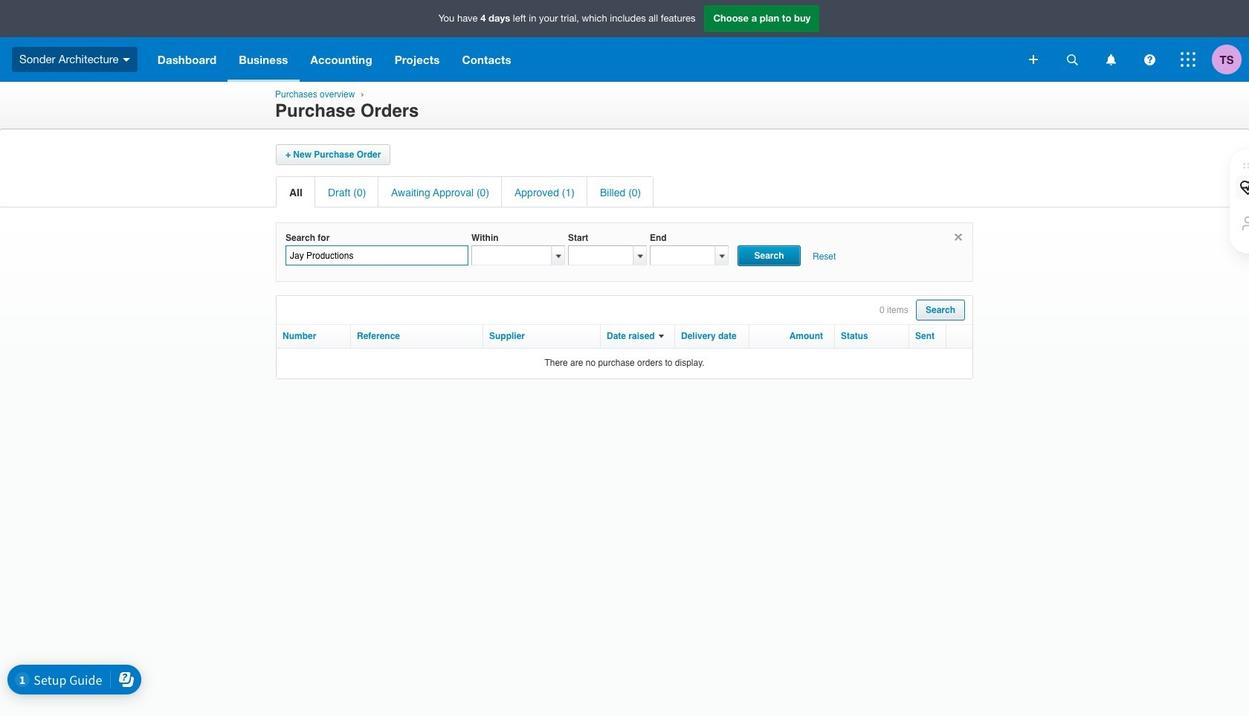 Task type: vqa. For each thing, say whether or not it's contained in the screenshot.
Track
no



Task type: describe. For each thing, give the bounding box(es) containing it.
1 horizontal spatial svg image
[[1181, 52, 1196, 67]]

Number, Reference, Customer or Amount text field
[[286, 246, 469, 266]]



Task type: locate. For each thing, give the bounding box(es) containing it.
banner
[[0, 0, 1249, 82]]

None text field
[[650, 246, 715, 266]]

svg image
[[1067, 54, 1078, 65], [1106, 54, 1116, 65], [1144, 54, 1155, 65], [1029, 55, 1038, 64]]

svg image
[[1181, 52, 1196, 67], [122, 58, 130, 62]]

0 horizontal spatial svg image
[[122, 58, 130, 62]]

None text field
[[472, 246, 552, 266], [568, 246, 634, 266], [472, 246, 552, 266], [568, 246, 634, 266]]



